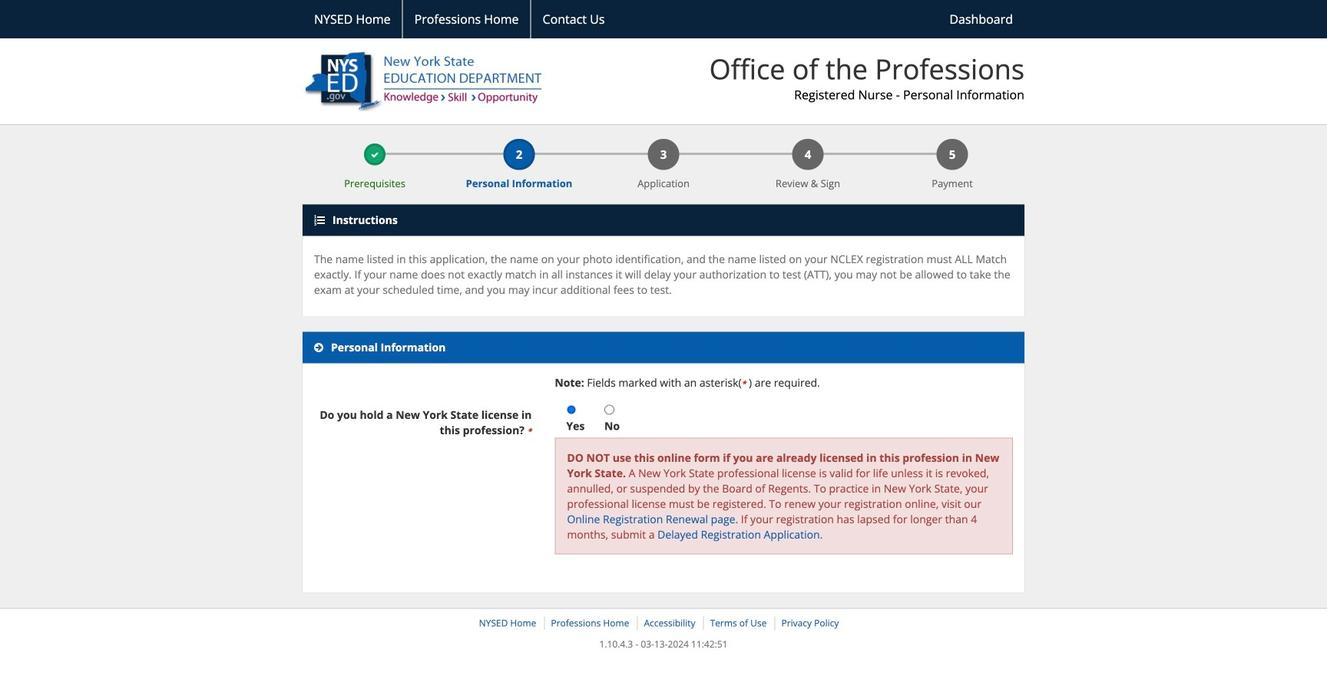 Task type: describe. For each thing, give the bounding box(es) containing it.
list ol image
[[314, 215, 325, 226]]

arrow circle right image
[[314, 343, 323, 354]]

check image
[[371, 152, 379, 159]]



Task type: locate. For each thing, give the bounding box(es) containing it.
None radio
[[567, 405, 577, 415]]

None radio
[[605, 405, 615, 415]]



Task type: vqa. For each thing, say whether or not it's contained in the screenshot.
"arrow circle right" image
yes



